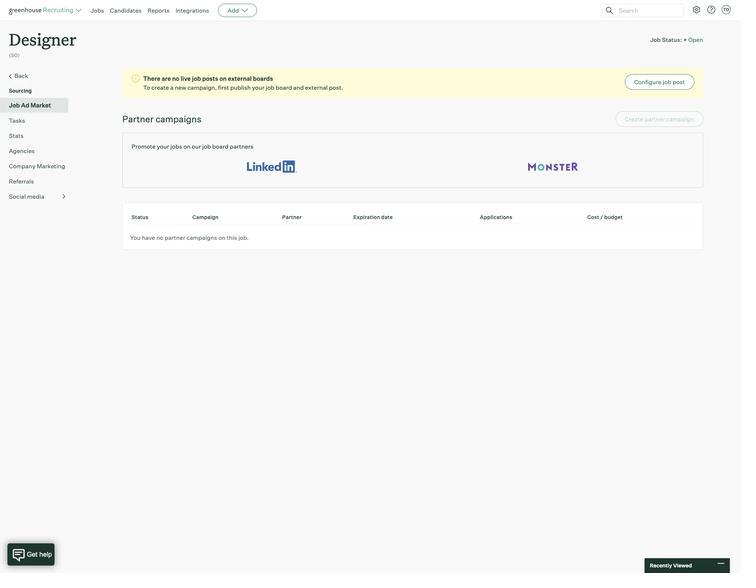Task type: locate. For each thing, give the bounding box(es) containing it.
0 vertical spatial job
[[651, 36, 661, 43]]

job inside job ad market "link"
[[9, 102, 20, 109]]

external up publish
[[228, 75, 252, 82]]

date
[[382, 214, 393, 220]]

this
[[227, 234, 237, 242]]

0 horizontal spatial external
[[228, 75, 252, 82]]

campaigns
[[156, 113, 202, 125], [187, 234, 217, 242]]

1 horizontal spatial job
[[651, 36, 661, 43]]

1 vertical spatial partner
[[282, 214, 302, 220]]

a
[[170, 84, 174, 91]]

your left jobs
[[157, 143, 169, 150]]

0 horizontal spatial no
[[156, 234, 163, 242]]

no
[[172, 75, 180, 82], [156, 234, 163, 242]]

0 vertical spatial your
[[252, 84, 265, 91]]

1 horizontal spatial partner
[[282, 214, 302, 220]]

there are no live job posts on external boards to create a new campaign, first publish your job board and external post.
[[143, 75, 344, 91]]

recently
[[650, 563, 673, 569]]

your inside there are no live job posts on external boards to create a new campaign, first publish your job board and external post.
[[252, 84, 265, 91]]

agencies link
[[9, 146, 65, 155]]

job
[[192, 75, 201, 82], [663, 78, 672, 86], [266, 84, 275, 91], [202, 143, 211, 150]]

0 vertical spatial external
[[228, 75, 252, 82]]

open
[[689, 36, 704, 43]]

1 vertical spatial campaigns
[[187, 234, 217, 242]]

referrals
[[9, 178, 34, 185]]

jobs
[[91, 7, 104, 14]]

social
[[9, 193, 26, 200]]

external
[[228, 75, 252, 82], [305, 84, 328, 91]]

agencies
[[9, 147, 35, 155]]

monster | united states - standard job ad + 14 days auto refresh image
[[529, 158, 579, 175]]

0 horizontal spatial partner
[[122, 113, 154, 125]]

on
[[220, 75, 227, 82], [184, 143, 191, 150], [219, 234, 226, 242]]

1 horizontal spatial board
[[276, 84, 292, 91]]

job
[[651, 36, 661, 43], [9, 102, 20, 109]]

1 horizontal spatial no
[[172, 75, 180, 82]]

boards
[[253, 75, 273, 82]]

status
[[132, 214, 149, 220]]

on left our
[[184, 143, 191, 150]]

designer link
[[9, 21, 76, 52]]

campaign
[[193, 214, 219, 220]]

reports link
[[148, 7, 170, 14]]

posts
[[202, 75, 218, 82]]

1 vertical spatial job
[[9, 102, 20, 109]]

partner
[[165, 234, 185, 242]]

job left ad
[[9, 102, 20, 109]]

0 vertical spatial board
[[276, 84, 292, 91]]

stats
[[9, 132, 24, 139]]

board left partners
[[212, 143, 229, 150]]

your
[[252, 84, 265, 91], [157, 143, 169, 150]]

you
[[130, 234, 141, 242]]

configure job post
[[635, 78, 686, 86]]

market
[[31, 102, 51, 109]]

td button
[[721, 4, 733, 16]]

partner for partner campaigns
[[122, 113, 154, 125]]

job left the status:
[[651, 36, 661, 43]]

td
[[724, 7, 730, 12]]

add button
[[218, 4, 257, 17]]

campaigns up jobs
[[156, 113, 202, 125]]

our
[[192, 143, 201, 150]]

partners
[[230, 143, 254, 150]]

sourcing
[[9, 87, 32, 94]]

1 vertical spatial your
[[157, 143, 169, 150]]

status:
[[663, 36, 682, 43]]

new
[[175, 84, 186, 91]]

reports
[[148, 7, 170, 14]]

no for live
[[172, 75, 180, 82]]

integrations
[[176, 7, 209, 14]]

partner for partner
[[282, 214, 302, 220]]

social media link
[[9, 192, 65, 201]]

0 horizontal spatial job
[[9, 102, 20, 109]]

no right have
[[156, 234, 163, 242]]

expiration
[[354, 214, 380, 220]]

(50)
[[9, 52, 20, 58]]

no inside there are no live job posts on external boards to create a new campaign, first publish your job board and external post.
[[172, 75, 180, 82]]

0 horizontal spatial board
[[212, 143, 229, 150]]

your down boards
[[252, 84, 265, 91]]

to
[[143, 84, 150, 91]]

1 horizontal spatial external
[[305, 84, 328, 91]]

social media
[[9, 193, 44, 200]]

live
[[181, 75, 191, 82]]

1 vertical spatial board
[[212, 143, 229, 150]]

0 vertical spatial on
[[220, 75, 227, 82]]

1 vertical spatial no
[[156, 234, 163, 242]]

publish
[[230, 84, 251, 91]]

0 vertical spatial no
[[172, 75, 180, 82]]

board left and
[[276, 84, 292, 91]]

applications
[[480, 214, 513, 220]]

0 vertical spatial partner
[[122, 113, 154, 125]]

partner
[[122, 113, 154, 125], [282, 214, 302, 220]]

on left this
[[219, 234, 226, 242]]

no right "are"
[[172, 75, 180, 82]]

tasks
[[9, 117, 25, 124]]

you have no partner campaigns on this job.
[[130, 234, 249, 242]]

job left post on the top right of page
[[663, 78, 672, 86]]

2 vertical spatial on
[[219, 234, 226, 242]]

external right and
[[305, 84, 328, 91]]

campaigns down campaign
[[187, 234, 217, 242]]

1 horizontal spatial your
[[252, 84, 265, 91]]

marketing
[[37, 162, 65, 170]]

on up first
[[220, 75, 227, 82]]

board
[[276, 84, 292, 91], [212, 143, 229, 150]]



Task type: vqa. For each thing, say whether or not it's contained in the screenshot.
"Partners"
yes



Task type: describe. For each thing, give the bounding box(es) containing it.
expiration date
[[354, 214, 393, 220]]

are
[[162, 75, 171, 82]]

viewed
[[674, 563, 692, 569]]

ad
[[21, 102, 29, 109]]

cost / budget
[[588, 214, 623, 220]]

on inside there are no live job posts on external boards to create a new campaign, first publish your job board and external post.
[[220, 75, 227, 82]]

jobs
[[171, 143, 182, 150]]

1 vertical spatial external
[[305, 84, 328, 91]]

job ad market
[[9, 102, 51, 109]]

stats link
[[9, 131, 65, 140]]

company marketing link
[[9, 162, 65, 171]]

job status:
[[651, 36, 682, 43]]

greenhouse recruiting image
[[9, 6, 76, 15]]

have
[[142, 234, 155, 242]]

job down boards
[[266, 84, 275, 91]]

/
[[601, 214, 604, 220]]

jobs link
[[91, 7, 104, 14]]

designer (50)
[[9, 28, 76, 58]]

candidates link
[[110, 7, 142, 14]]

job for job ad market
[[9, 102, 20, 109]]

job up campaign,
[[192, 75, 201, 82]]

Search text field
[[617, 5, 677, 16]]

promote your jobs on our job board partners
[[132, 143, 254, 150]]

add
[[228, 7, 239, 14]]

integrations link
[[176, 7, 209, 14]]

post
[[673, 78, 686, 86]]

cost
[[588, 214, 600, 220]]

job.
[[239, 234, 249, 242]]

designer
[[9, 28, 76, 50]]

0 horizontal spatial your
[[157, 143, 169, 150]]

recently viewed
[[650, 563, 692, 569]]

post.
[[329, 84, 344, 91]]

back link
[[9, 71, 65, 81]]

and
[[294, 84, 304, 91]]

campaign,
[[188, 84, 217, 91]]

budget
[[605, 214, 623, 220]]

job right our
[[202, 143, 211, 150]]

job for job status:
[[651, 36, 661, 43]]

1 vertical spatial on
[[184, 143, 191, 150]]

0 vertical spatial campaigns
[[156, 113, 202, 125]]

configure
[[635, 78, 662, 86]]

td button
[[722, 5, 731, 14]]

partner campaigns
[[122, 113, 202, 125]]

board inside there are no live job posts on external boards to create a new campaign, first publish your job board and external post.
[[276, 84, 292, 91]]

job ad market link
[[9, 101, 65, 110]]

job inside button
[[663, 78, 672, 86]]

company
[[9, 162, 36, 170]]

create
[[152, 84, 169, 91]]

company marketing
[[9, 162, 65, 170]]

media
[[27, 193, 44, 200]]

tasks link
[[9, 116, 65, 125]]

configure job post button
[[625, 74, 695, 90]]

candidates
[[110, 7, 142, 14]]

referrals link
[[9, 177, 65, 186]]

configure image
[[693, 5, 702, 14]]

promote
[[132, 143, 156, 150]]

no for partner
[[156, 234, 163, 242]]

there
[[143, 75, 160, 82]]

linkedin - job posting image
[[247, 158, 297, 175]]

back
[[14, 72, 28, 79]]

first
[[218, 84, 229, 91]]



